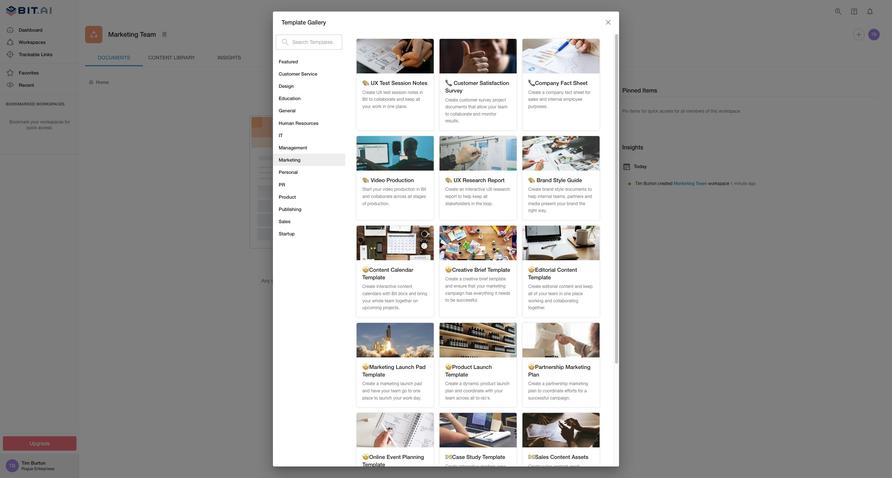 Task type: locate. For each thing, give the bounding box(es) containing it.
create for 🤩marketing launch pad template
[[362, 382, 375, 387]]

🎨 left test
[[362, 80, 369, 86]]

tab list
[[85, 49, 881, 66]]

customer
[[459, 98, 478, 103]]

internal down company
[[548, 97, 562, 102]]

upgrade button
[[3, 437, 76, 452]]

create for 🤩editorial content template
[[528, 285, 541, 290]]

1 horizontal spatial coordinate
[[543, 389, 563, 394]]

quick inside bookmark your workspaces for quick access.
[[26, 126, 37, 131]]

research
[[493, 187, 510, 192]]

and right partners at right
[[585, 194, 592, 199]]

and inside create a company fact sheet for sales and internal employee purposes.
[[539, 97, 547, 102]]

content down bookmark 'icon'
[[148, 54, 172, 60]]

featured button
[[273, 55, 345, 68]]

help
[[463, 194, 471, 199], [528, 194, 537, 199]]

planning
[[402, 455, 424, 461]]

tim burton created marketing team workspace 1 minute ago
[[635, 181, 756, 187]]

brand down brand at the top
[[542, 187, 554, 192]]

any documents or folders created in this workspace will be visible to you or to anyone added to this workspace.
[[261, 279, 437, 291]]

docs
[[398, 292, 408, 297]]

2 vertical spatial interactive
[[459, 465, 479, 470]]

1 the from the left
[[476, 201, 482, 207]]

in left loop.
[[471, 201, 475, 207]]

🎨 for 🎨 ux research report
[[445, 177, 452, 184]]

work
[[372, 104, 382, 109], [403, 396, 412, 401]]

internal inside create a company fact sheet for sales and internal employee purposes.
[[548, 97, 562, 102]]

your inside create editorial content and keep all of your team in one place working and collaborating together.
[[539, 292, 547, 297]]

content inside create sales content asset documents to make it easy for sales reps to access what th
[[553, 465, 568, 470]]

create an interactive ux research report to help keep all stakeholders in the loop.
[[445, 187, 510, 207]]

coordinate inside create a dynamic product launch plan and coordinate with your team across all to-do's.
[[463, 389, 484, 394]]

🤩product
[[445, 364, 472, 371]]

0 vertical spatial with
[[382, 292, 390, 297]]

🎨 up the 'start'
[[362, 177, 369, 184]]

your up monitor
[[488, 105, 497, 110]]

1 horizontal spatial of
[[534, 292, 538, 297]]

sales
[[528, 97, 538, 102], [542, 465, 552, 470], [528, 479, 538, 479]]

launch inside '🤩product launch template'
[[474, 364, 492, 371]]

your inside create a creative brief template and ensure that your marketing campaign has everything it needs to be successful.
[[477, 284, 485, 289]]

1 vertical spatial work
[[403, 396, 412, 401]]

research
[[463, 177, 486, 184]]

keep inside create editorial content and keep all of your team in one place working and collaborating together.
[[583, 285, 593, 290]]

create down 🤩product
[[445, 382, 458, 387]]

1 horizontal spatial bit
[[392, 292, 397, 297]]

your inside create brand style documents to help internal teams, partners and media present your brand the right way.
[[557, 201, 566, 207]]

template down 🤩product
[[445, 372, 468, 378]]

1 vertical spatial internal
[[538, 194, 552, 199]]

bit inside the start your video production in bit and collaborate across all stages of production.
[[421, 187, 426, 192]]

you don't have any documents.
[[308, 265, 391, 272]]

you
[[417, 279, 426, 284]]

ux for test
[[376, 90, 382, 95]]

0 vertical spatial it
[[495, 291, 497, 296]]

2 plan from the left
[[528, 389, 537, 394]]

one
[[387, 104, 395, 109], [564, 292, 571, 297], [413, 389, 420, 394]]

tim inside tim burton rogue enterprises
[[22, 461, 30, 467]]

🤩content
[[362, 267, 389, 273]]

your down calendars
[[362, 299, 371, 304]]

general
[[279, 108, 296, 114]]

1 horizontal spatial it
[[568, 472, 570, 477]]

2 vertical spatial of
[[534, 292, 538, 297]]

pr
[[279, 182, 285, 188]]

coordinate down partnership
[[543, 389, 563, 394]]

marketing down template
[[486, 284, 506, 289]]

pin
[[622, 109, 629, 114]]

0 horizontal spatial customer
[[279, 71, 300, 77]]

1 vertical spatial place
[[362, 396, 373, 401]]

in
[[420, 90, 423, 95], [383, 104, 386, 109], [416, 187, 420, 192], [471, 201, 475, 207], [339, 279, 343, 284], [559, 292, 563, 297]]

0 vertical spatial across
[[394, 194, 407, 199]]

and down '🤩product launch template'
[[455, 389, 462, 394]]

a for 📞company fact sheet
[[542, 90, 545, 95]]

to left share
[[461, 472, 464, 477]]

workspace
[[708, 182, 729, 187], [354, 279, 379, 284]]

team left go
[[391, 389, 401, 394]]

🤩online event planning template image
[[357, 414, 434, 448]]

1 vertical spatial tim
[[22, 461, 30, 467]]

access left members
[[660, 109, 673, 114]]

plan
[[445, 389, 454, 394], [528, 389, 537, 394]]

workspaces
[[36, 102, 65, 106]]

1 vertical spatial of
[[362, 201, 366, 207]]

0 vertical spatial burton
[[644, 182, 657, 187]]

brief
[[474, 267, 486, 273]]

keep inside create ux test session notes in bit to collaborate and keep all your work in one place.
[[405, 97, 415, 102]]

with inside create a dynamic product launch plan and coordinate with your team across all to-do's.
[[485, 389, 493, 394]]

create down 📞company
[[528, 90, 541, 95]]

0 horizontal spatial workspace.
[[361, 286, 387, 291]]

to inside 'create a partnership marketing plan to coordinate efforts for a successful campaign.'
[[538, 389, 542, 394]]

gallery
[[308, 19, 326, 25]]

🤩editorial
[[528, 267, 556, 273]]

and up campaign
[[445, 284, 453, 289]]

1 vertical spatial workspace
[[354, 279, 379, 284]]

create for 📞company fact sheet
[[528, 90, 541, 95]]

2 vertical spatial bit
[[392, 292, 397, 297]]

to right added
[[346, 286, 350, 291]]

personal button
[[273, 166, 345, 179]]

template inside 🤩online event planning template
[[362, 462, 385, 469]]

of inside the start your video production in bit and collaborate across all stages of production.
[[362, 201, 366, 207]]

and inside the start your video production in bit and collaborate across all stages of production.
[[362, 194, 370, 199]]

tab list containing documents
[[85, 49, 881, 66]]

create for 🎨 brand style guide
[[528, 187, 541, 192]]

for inside create a company fact sheet for sales and internal employee purposes.
[[585, 90, 591, 95]]

1 vertical spatial created
[[321, 279, 338, 284]]

create inside create an interactive ux research report to help keep all stakeholders in the loop.
[[445, 187, 458, 192]]

0 vertical spatial brand
[[542, 187, 554, 192]]

together.
[[528, 306, 545, 311]]

team left bookmark 'icon'
[[140, 30, 156, 38]]

2 horizontal spatial of
[[706, 109, 709, 114]]

0 vertical spatial content
[[148, 54, 172, 60]]

0 horizontal spatial or
[[298, 279, 303, 284]]

any
[[349, 265, 358, 272]]

brand down partners at right
[[567, 201, 578, 207]]

interactive inside create interactive content calendars with bit docs and bring your whole team together on upcoming projects.
[[376, 285, 396, 290]]

0 vertical spatial internal
[[548, 97, 562, 102]]

1 plan from the left
[[445, 389, 454, 394]]

place.
[[396, 104, 407, 109]]

0 vertical spatial interactive
[[465, 187, 485, 192]]

that down customer at the right
[[468, 105, 476, 110]]

content
[[148, 54, 172, 60], [557, 267, 577, 273], [550, 455, 570, 461]]

0 horizontal spatial be
[[389, 279, 395, 284]]

🎨 for 🎨 ux test session notes
[[362, 80, 369, 86]]

launch down 🤩marketing launch pad template
[[379, 396, 392, 401]]

1 vertical spatial sales
[[542, 465, 552, 470]]

💵case study template
[[445, 455, 505, 461]]

that
[[468, 105, 476, 110], [468, 284, 476, 289]]

2 horizontal spatial launch
[[497, 382, 510, 387]]

tb button
[[867, 28, 881, 41]]

your down video on the left of the page
[[373, 187, 381, 192]]

🤩product launch template image
[[440, 323, 517, 358]]

of left production.
[[362, 201, 366, 207]]

create
[[578, 79, 593, 85], [362, 90, 375, 95], [528, 90, 541, 95], [445, 98, 458, 103], [445, 187, 458, 192], [528, 187, 541, 192], [445, 277, 458, 282], [362, 285, 375, 290], [528, 285, 541, 290], [362, 382, 375, 387], [445, 382, 458, 387], [528, 382, 541, 387], [445, 465, 458, 470], [528, 465, 541, 470]]

with down modern
[[477, 472, 485, 477]]

1 horizontal spatial tb
[[871, 32, 877, 37]]

content up the make
[[553, 465, 568, 470]]

content inside tab list
[[148, 54, 172, 60]]

startup
[[279, 231, 295, 237]]

0 horizontal spatial have
[[334, 265, 347, 272]]

1 horizontal spatial work
[[403, 396, 412, 401]]

team inside create a marketing launch pad and have your team go to one place to launch your work day.
[[391, 389, 401, 394]]

create up the working
[[528, 285, 541, 290]]

work left place.
[[372, 104, 382, 109]]

added
[[330, 286, 344, 291]]

2 vertical spatial with
[[477, 472, 485, 477]]

create inside create sales content asset documents to make it easy for sales reps to access what th
[[528, 465, 541, 470]]

create inside create ux test session notes in bit to collaborate and keep all your work in one place.
[[362, 90, 375, 95]]

your up the working
[[539, 292, 547, 297]]

1 vertical spatial workspace.
[[361, 286, 387, 291]]

ux for research
[[454, 177, 461, 184]]

1 vertical spatial team
[[696, 181, 707, 187]]

start
[[362, 187, 372, 192]]

1 horizontal spatial tim
[[635, 182, 643, 187]]

with
[[382, 292, 390, 297], [485, 389, 493, 394], [477, 472, 485, 477]]

1 horizontal spatial place
[[572, 292, 583, 297]]

in up collaborating
[[559, 292, 563, 297]]

1 horizontal spatial be
[[450, 298, 455, 303]]

bit up stages
[[421, 187, 426, 192]]

workspace left 1
[[708, 182, 729, 187]]

1 horizontal spatial insights
[[622, 144, 643, 151]]

tim inside tim burton created marketing team workspace 1 minute ago
[[635, 182, 643, 187]]

create inside create customer survey project documents that allow your team to collaborate and monitor results.
[[445, 98, 458, 103]]

1 or from the left
[[298, 279, 303, 284]]

0 vertical spatial workspace
[[708, 182, 729, 187]]

sales up 'reps'
[[542, 465, 552, 470]]

1 vertical spatial customer
[[454, 80, 478, 86]]

0 horizontal spatial coordinate
[[463, 389, 484, 394]]

ux inside create an interactive ux research report to help keep all stakeholders in the loop.
[[486, 187, 492, 192]]

0 horizontal spatial insights
[[218, 54, 241, 60]]

created up added
[[321, 279, 338, 284]]

all down production
[[408, 194, 412, 199]]

content inside 🤩editorial content template
[[557, 267, 577, 273]]

0 vertical spatial keep
[[405, 97, 415, 102]]

content for 💵sales
[[553, 465, 568, 470]]

marketing up efforts on the right of the page
[[569, 382, 588, 387]]

a up ensure at the bottom right of page
[[459, 277, 462, 282]]

🎨 up report
[[445, 177, 452, 184]]

all inside create ux test session notes in bit to collaborate and keep all your work in one place.
[[416, 97, 420, 102]]

create inside create a dynamic product launch plan and coordinate with your team across all to-do's.
[[445, 382, 458, 387]]

🎨 for 🎨 brand style guide
[[528, 177, 535, 184]]

1 vertical spatial tb
[[9, 464, 15, 470]]

that down creative
[[468, 284, 476, 289]]

content for 💵sales
[[550, 455, 570, 461]]

one up collaborating
[[564, 292, 571, 297]]

documents down customer at the right
[[445, 105, 467, 110]]

1 vertical spatial interactive
[[376, 285, 396, 290]]

coordinate down "dynamic"
[[463, 389, 484, 394]]

of up the working
[[534, 292, 538, 297]]

satisfaction
[[480, 80, 509, 86]]

0 horizontal spatial help
[[463, 194, 471, 199]]

content inside create interactive content calendars with bit docs and bring your whole team together on upcoming projects.
[[398, 285, 412, 290]]

documents inside create brand style documents to help internal teams, partners and media present your brand the right way.
[[565, 187, 587, 192]]

that inside create a creative brief template and ensure that your marketing campaign has everything it needs to be successful.
[[468, 284, 476, 289]]

interactive inside create interactive modern case studies to share with customers.
[[459, 465, 479, 470]]

a inside create a dynamic product launch plan and coordinate with your team across all to-do's.
[[459, 382, 462, 387]]

0 vertical spatial insights
[[218, 54, 241, 60]]

bookmark image
[[160, 30, 169, 39]]

rogue
[[22, 468, 33, 472]]

1 horizontal spatial marketing
[[486, 284, 506, 289]]

documents link
[[85, 49, 143, 66]]

1 vertical spatial it
[[568, 472, 570, 477]]

team left 'to-'
[[445, 396, 455, 401]]

efforts
[[565, 389, 577, 394]]

internal inside create brand style documents to help internal teams, partners and media present your brand the right way.
[[538, 194, 552, 199]]

be down campaign
[[450, 298, 455, 303]]

🎨 for 🎨 video production
[[362, 177, 369, 184]]

session
[[392, 90, 407, 95]]

interactive down "will"
[[376, 285, 396, 290]]

marketing team
[[108, 30, 156, 38]]

or
[[298, 279, 303, 284], [427, 279, 432, 284]]

0 vertical spatial collaborate
[[374, 97, 396, 102]]

0 horizontal spatial place
[[362, 396, 373, 401]]

0 vertical spatial that
[[468, 105, 476, 110]]

this
[[711, 109, 718, 114], [345, 279, 353, 284], [351, 286, 360, 291]]

across left 'to-'
[[456, 396, 469, 401]]

do's.
[[481, 396, 491, 401]]

in down test
[[383, 104, 386, 109]]

1 vertical spatial quick
[[26, 126, 37, 131]]

burton inside tim burton created marketing team workspace 1 minute ago
[[644, 182, 657, 187]]

🤩editorial content template
[[528, 267, 577, 281]]

all up the working
[[528, 292, 533, 297]]

to inside create a creative brief template and ensure that your marketing campaign has everything it needs to be successful.
[[445, 298, 449, 303]]

0 horizontal spatial keep
[[405, 97, 415, 102]]

0 vertical spatial sales
[[528, 97, 538, 102]]

0 vertical spatial one
[[387, 104, 395, 109]]

all down 'notes'
[[416, 97, 420, 102]]

launch up go
[[400, 382, 413, 387]]

bit left 'docs'
[[392, 292, 397, 297]]

it up what
[[568, 472, 570, 477]]

content
[[398, 285, 412, 290], [559, 285, 574, 290], [553, 465, 568, 470]]

it
[[495, 291, 497, 296], [568, 472, 570, 477]]

bit down the 🎨 ux test session notes
[[362, 97, 368, 102]]

marketing down 🤩marketing launch pad template
[[380, 382, 399, 387]]

team inside create customer survey project documents that allow your team to collaborate and monitor results.
[[498, 105, 508, 110]]

created left "marketing team" "link"
[[658, 182, 673, 187]]

1 horizontal spatial quick
[[648, 109, 658, 114]]

documents inside create customer survey project documents that allow your team to collaborate and monitor results.
[[445, 105, 467, 110]]

anyone
[[312, 286, 328, 291]]

1 horizontal spatial keep
[[473, 194, 482, 199]]

together
[[396, 299, 412, 304]]

bit inside create ux test session notes in bit to collaborate and keep all your work in one place.
[[362, 97, 368, 102]]

🎨 video production
[[362, 177, 414, 184]]

collaborate up production.
[[371, 194, 392, 199]]

a for 🤩creative brief template
[[459, 277, 462, 282]]

0 vertical spatial this
[[711, 109, 718, 114]]

product
[[279, 194, 296, 200]]

content for 🤩editorial
[[559, 285, 574, 290]]

right
[[528, 209, 537, 214]]

🤩editorial content template image
[[523, 226, 600, 261]]

and down session in the top left of the page
[[397, 97, 404, 102]]

a for 🤩partnership marketing plan
[[542, 382, 545, 387]]

1 horizontal spatial workspace.
[[719, 109, 741, 114]]

1 horizontal spatial or
[[427, 279, 432, 284]]

0 horizontal spatial launch
[[396, 364, 414, 371]]

1 horizontal spatial created
[[658, 182, 673, 187]]

0 horizontal spatial workspace
[[354, 279, 379, 284]]

1 horizontal spatial workspace
[[708, 182, 729, 187]]

2 or from the left
[[427, 279, 432, 284]]

created inside tim burton created marketing team workspace 1 minute ago
[[658, 182, 673, 187]]

collaborate down test
[[374, 97, 396, 102]]

keep
[[405, 97, 415, 102], [473, 194, 482, 199], [583, 285, 593, 290]]

0 horizontal spatial burton
[[31, 461, 46, 467]]

present
[[541, 201, 556, 207]]

that inside create customer survey project documents that allow your team to collaborate and monitor results.
[[468, 105, 476, 110]]

0 horizontal spatial created
[[321, 279, 338, 284]]

🤩marketing launch pad template image
[[357, 323, 434, 358]]

1 horizontal spatial have
[[371, 389, 380, 394]]

your inside create a dynamic product launch plan and coordinate with your team across all to-do's.
[[494, 389, 503, 394]]

for inside bookmark your workspaces for quick access.
[[65, 120, 70, 125]]

0 horizontal spatial it
[[495, 291, 497, 296]]

content up create sales content asset documents to make it easy for sales reps to access what th
[[550, 455, 570, 461]]

team for template
[[548, 292, 558, 297]]

0 vertical spatial tb
[[871, 32, 877, 37]]

service
[[301, 71, 317, 77]]

create a partnership marketing plan to coordinate efforts for a successful campaign.
[[528, 382, 588, 401]]

create down 🤩marketing
[[362, 382, 375, 387]]

with inside create interactive content calendars with bit docs and bring your whole team together on upcoming projects.
[[382, 292, 390, 297]]

1 help from the left
[[463, 194, 471, 199]]

in up stages
[[416, 187, 420, 192]]

fact
[[565, 90, 572, 95]]

help down an
[[463, 194, 471, 199]]

2 coordinate from the left
[[543, 389, 563, 394]]

work down go
[[403, 396, 412, 401]]

documents inside create sales content asset documents to make it easy for sales reps to access what th
[[528, 472, 550, 477]]

your down product
[[494, 389, 503, 394]]

learn more link
[[330, 292, 369, 307]]

🎨 ux test session notes image
[[357, 39, 434, 74]]

company
[[546, 90, 564, 95]]

quick down bookmark at left
[[26, 126, 37, 131]]

workspace.
[[719, 109, 741, 114], [361, 286, 387, 291]]

0 vertical spatial have
[[334, 265, 347, 272]]

your inside create interactive content calendars with bit docs and bring your whole team together on upcoming projects.
[[362, 299, 371, 304]]

create down plan
[[528, 382, 541, 387]]

a for 🤩marketing launch pad template
[[376, 382, 379, 387]]

home link
[[88, 79, 109, 86]]

project
[[493, 98, 506, 103]]

0 horizontal spatial team
[[140, 30, 156, 38]]

create down survey
[[445, 98, 458, 103]]

with up whole
[[382, 292, 390, 297]]

1 launch from the left
[[396, 364, 414, 371]]

tim for enterprises
[[22, 461, 30, 467]]

this down you don't have any documents.
[[345, 279, 353, 284]]

in up added
[[339, 279, 343, 284]]

0 vertical spatial be
[[389, 279, 395, 284]]

and
[[397, 97, 404, 102], [539, 97, 547, 102], [473, 112, 480, 117], [362, 194, 370, 199], [585, 194, 592, 199], [445, 284, 453, 289], [575, 285, 582, 290], [409, 292, 416, 297], [545, 299, 552, 304], [362, 389, 370, 394], [455, 389, 462, 394]]

0 horizontal spatial work
[[372, 104, 382, 109]]

your up the access.
[[30, 120, 39, 125]]

customers.
[[487, 472, 508, 477]]

1 horizontal spatial launch
[[474, 364, 492, 371]]

have down 🤩marketing
[[371, 389, 380, 394]]

0 horizontal spatial across
[[394, 194, 407, 199]]

launch left pad at left
[[396, 364, 414, 371]]

collaborate up results.
[[450, 112, 472, 117]]

1 vertical spatial have
[[371, 389, 380, 394]]

interactive for 💵case study template
[[459, 465, 479, 470]]

publishing button
[[273, 203, 345, 216]]

create for 🎨 ux test session notes
[[362, 90, 375, 95]]

across inside create a dynamic product launch plan and coordinate with your team across all to-do's.
[[456, 396, 469, 401]]

interactive up share
[[459, 465, 479, 470]]

2 vertical spatial keep
[[583, 285, 593, 290]]

learn more
[[336, 296, 363, 302]]

0 horizontal spatial one
[[387, 104, 395, 109]]

template
[[282, 19, 306, 25], [488, 267, 510, 273], [362, 274, 385, 281], [528, 274, 551, 281], [362, 372, 385, 378], [445, 372, 468, 378], [482, 455, 505, 461], [362, 462, 385, 469]]

startup button
[[273, 228, 345, 240]]

template left gallery
[[282, 19, 306, 25]]

workspace inside tim burton created marketing team workspace 1 minute ago
[[708, 182, 729, 187]]

tim for marketing
[[635, 182, 643, 187]]

create up ensure at the bottom right of page
[[445, 277, 458, 282]]

1 horizontal spatial help
[[528, 194, 537, 199]]

create inside create interactive content calendars with bit docs and bring your whole team together on upcoming projects.
[[362, 285, 375, 290]]

1 horizontal spatial one
[[413, 389, 420, 394]]

create inside create interactive modern case studies to share with customers.
[[445, 465, 458, 470]]

burton down today
[[644, 182, 657, 187]]

launch inside 🤩marketing launch pad template
[[396, 364, 414, 371]]

studies
[[445, 472, 459, 477]]

burton for marketing
[[644, 182, 657, 187]]

internal
[[548, 97, 562, 102], [538, 194, 552, 199]]

ux inside create ux test session notes in bit to collaborate and keep all your work in one place.
[[376, 90, 382, 95]]

🎨
[[362, 80, 369, 86], [362, 177, 369, 184], [445, 177, 452, 184], [528, 177, 535, 184]]

create for 🎨 ux research report
[[445, 187, 458, 192]]

0 vertical spatial work
[[372, 104, 382, 109]]

one left place.
[[387, 104, 395, 109]]

create inside create brand style documents to help internal teams, partners and media present your brand the right way.
[[528, 187, 541, 192]]

launch up product
[[474, 364, 492, 371]]

0 horizontal spatial plan
[[445, 389, 454, 394]]

2 help from the left
[[528, 194, 537, 199]]

0 horizontal spatial marketing
[[380, 382, 399, 387]]

a inside create a creative brief template and ensure that your marketing campaign has everything it needs to be successful.
[[459, 277, 462, 282]]

1 vertical spatial be
[[450, 298, 455, 303]]

team inside create editorial content and keep all of your team in one place working and collaborating together.
[[548, 292, 558, 297]]

customer
[[279, 71, 300, 77], [454, 80, 478, 86]]

1 horizontal spatial brand
[[567, 201, 578, 207]]

notes
[[408, 90, 418, 95]]

template inside 🤩marketing launch pad template
[[362, 372, 385, 378]]

launch for 🤩product
[[474, 364, 492, 371]]

bit for 🤩content calendar template
[[392, 292, 397, 297]]

your inside bookmark your workspaces for quick access.
[[30, 120, 39, 125]]

pin items for quick access for all members of this workspace.
[[622, 109, 741, 114]]

1 vertical spatial access
[[554, 479, 568, 479]]

1 horizontal spatial burton
[[644, 182, 657, 187]]

one up day.
[[413, 389, 420, 394]]

customer down featured
[[279, 71, 300, 77]]

ago
[[749, 182, 756, 187]]

2 launch from the left
[[474, 364, 492, 371]]

folders
[[304, 279, 320, 284]]

content up collaborating
[[559, 285, 574, 290]]

1 coordinate from the left
[[463, 389, 484, 394]]

2 vertical spatial content
[[550, 455, 570, 461]]

launch inside create a dynamic product launch plan and coordinate with your team across all to-do's.
[[497, 382, 510, 387]]

keep inside create an interactive ux research report to help keep all stakeholders in the loop.
[[473, 194, 482, 199]]

burton up enterprises
[[31, 461, 46, 467]]

to down campaign
[[445, 298, 449, 303]]

0 horizontal spatial of
[[362, 201, 366, 207]]

sales up purposes.
[[528, 97, 538, 102]]

ux for test
[[371, 80, 378, 86]]

and up purposes.
[[539, 97, 547, 102]]

2 vertical spatial one
[[413, 389, 420, 394]]

you
[[308, 265, 317, 272]]

start your video production in bit and collaborate across all stages of production.
[[362, 187, 426, 207]]

📞company fact sheet image
[[523, 39, 600, 74]]

guide
[[567, 177, 582, 184]]

template down 🤩marketing
[[362, 372, 385, 378]]

2 the from the left
[[579, 201, 585, 207]]



Task type: describe. For each thing, give the bounding box(es) containing it.
the inside create brand style documents to help internal teams, partners and media present your brand the right way.
[[579, 201, 585, 207]]

collaborate inside the start your video production in bit and collaborate across all stages of production.
[[371, 194, 392, 199]]

and inside create ux test session notes in bit to collaborate and keep all your work in one place.
[[397, 97, 404, 102]]

🎨 ux research report image
[[440, 136, 517, 171]]

case
[[497, 465, 506, 470]]

the inside create an interactive ux research report to help keep all stakeholders in the loop.
[[476, 201, 482, 207]]

to left you
[[411, 279, 416, 284]]

human
[[279, 120, 294, 126]]

in inside the start your video production in bit and collaborate across all stages of production.
[[416, 187, 420, 192]]

to right 'reps'
[[549, 479, 553, 479]]

in inside create editorial content and keep all of your team in one place working and collaborating together.
[[559, 292, 563, 297]]

create inside "button"
[[578, 79, 593, 85]]

video
[[383, 187, 393, 192]]

1 vertical spatial brand
[[567, 201, 578, 207]]

one inside create a marketing launch pad and have your team go to one place to launch your work day.
[[413, 389, 420, 394]]

create a marketing launch pad and have your team go to one place to launch your work day.
[[362, 382, 422, 401]]

workspaces
[[19, 39, 46, 45]]

Search Templates... search field
[[292, 35, 342, 50]]

more
[[351, 296, 363, 302]]

dashboard
[[19, 27, 43, 33]]

team inside create interactive content calendars with bit docs and bring your whole team together on upcoming projects.
[[385, 299, 394, 304]]

💵sales content assets image
[[523, 414, 600, 448]]

template inside '🤩product launch template'
[[445, 372, 468, 378]]

one inside create ux test session notes in bit to collaborate and keep all your work in one place.
[[387, 104, 395, 109]]

0 vertical spatial team
[[140, 30, 156, 38]]

help inside create brand style documents to help internal teams, partners and media present your brand the right way.
[[528, 194, 537, 199]]

template up template
[[488, 267, 510, 273]]

template inside "🤩content calendar template"
[[362, 274, 385, 281]]

publishing
[[279, 207, 301, 212]]

monitor
[[482, 112, 497, 117]]

home
[[96, 79, 109, 85]]

minute
[[734, 182, 747, 187]]

1 horizontal spatial access
[[660, 109, 673, 114]]

sales button
[[273, 216, 345, 228]]

🤩online event planning template button
[[357, 414, 434, 479]]

visible
[[396, 279, 410, 284]]

your left day.
[[393, 396, 402, 401]]

marketing button
[[273, 154, 345, 166]]

bookmarked workspaces
[[6, 102, 65, 106]]

marketing inside create a creative brief template and ensure that your marketing campaign has everything it needs to be successful.
[[486, 284, 506, 289]]

create brand style documents to help internal teams, partners and media present your brand the right way.
[[528, 187, 592, 214]]

in inside any documents or folders created in this workspace will be visible to you or to anyone added to this workspace.
[[339, 279, 343, 284]]

human resources
[[279, 120, 319, 126]]

in right 'notes'
[[420, 90, 423, 95]]

🎨 video production image
[[357, 136, 434, 171]]

be inside create a creative brief template and ensure that your marketing campaign has everything it needs to be successful.
[[450, 298, 455, 303]]

product
[[481, 382, 496, 387]]

burton for enterprises
[[31, 461, 46, 467]]

🤩content calendar template
[[362, 267, 413, 281]]

all inside create an interactive ux research report to help keep all stakeholders in the loop.
[[483, 194, 488, 199]]

🎨 ux research report
[[445, 177, 505, 184]]

workspace. inside any documents or folders created in this workspace will be visible to you or to anyone added to this workspace.
[[361, 286, 387, 291]]

and inside create a marketing launch pad and have your team go to one place to launch your work day.
[[362, 389, 370, 394]]

and up collaborating
[[575, 285, 582, 290]]

pinned
[[622, 87, 641, 94]]

help inside create an interactive ux research report to help keep all stakeholders in the loop.
[[463, 194, 471, 199]]

production.
[[367, 201, 390, 207]]

1 vertical spatial this
[[345, 279, 353, 284]]

your inside the start your video production in bit and collaborate across all stages of production.
[[373, 187, 381, 192]]

be inside any documents or folders created in this workspace will be visible to you or to anyone added to this workspace.
[[389, 279, 395, 284]]

all inside the start your video production in bit and collaborate across all stages of production.
[[408, 194, 412, 199]]

0 vertical spatial of
[[706, 109, 709, 114]]

💵case study template image
[[440, 414, 517, 448]]

way.
[[538, 209, 547, 214]]

day.
[[414, 396, 422, 401]]

place inside create editorial content and keep all of your team in one place working and collaborating together.
[[572, 292, 583, 297]]

🤩creative brief template image
[[440, 226, 517, 261]]

stages
[[413, 194, 426, 199]]

test
[[380, 80, 390, 86]]

dashboard button
[[0, 24, 79, 36]]

to inside create interactive modern case studies to share with customers.
[[461, 472, 464, 477]]

insights link
[[201, 49, 258, 66]]

2 vertical spatial this
[[351, 286, 360, 291]]

launch for 🤩marketing
[[396, 364, 414, 371]]

collaborate inside create ux test session notes in bit to collaborate and keep all your work in one place.
[[374, 97, 396, 102]]

a right efforts on the right of the page
[[585, 389, 587, 394]]

and inside create a dynamic product launch plan and coordinate with your team across all to-do's.
[[455, 389, 462, 394]]

all left members
[[681, 109, 685, 114]]

workspaces button
[[0, 36, 79, 48]]

create for 📞 customer satisfaction survey
[[445, 98, 458, 103]]

across inside the start your video production in bit and collaborate across all stages of production.
[[394, 194, 407, 199]]

new
[[595, 79, 605, 85]]

has
[[466, 291, 473, 296]]

team for satisfaction
[[498, 105, 508, 110]]

documents.
[[360, 265, 391, 272]]

insights inside tab list
[[218, 54, 241, 60]]

content for 🤩content
[[398, 285, 412, 290]]

sheet
[[574, 90, 584, 95]]

team inside create a dynamic product launch plan and coordinate with your team across all to-do's.
[[445, 396, 455, 401]]

marketing inside marketing button
[[279, 157, 300, 163]]

and right the working
[[545, 299, 552, 304]]

any
[[261, 279, 270, 284]]

create for 🤩creative brief template
[[445, 277, 458, 282]]

🎨 brand style guide image
[[523, 136, 600, 171]]

🤩content calendar template image
[[357, 226, 434, 261]]

pad
[[414, 382, 422, 387]]

to down 🤩marketing
[[374, 396, 378, 401]]

your inside create ux test session notes in bit to collaborate and keep all your work in one place.
[[362, 104, 371, 109]]

members
[[686, 109, 705, 114]]

allow
[[477, 105, 487, 110]]

tb inside button
[[871, 32, 877, 37]]

all inside create editorial content and keep all of your team in one place working and collaborating together.
[[528, 292, 533, 297]]

team for pad
[[391, 389, 401, 394]]

0 horizontal spatial tb
[[9, 464, 15, 470]]

library
[[174, 54, 195, 60]]

what
[[569, 479, 578, 479]]

plan
[[528, 372, 539, 378]]

💵sales
[[528, 455, 549, 461]]

in inside create an interactive ux research report to help keep all stakeholders in the loop.
[[471, 201, 475, 207]]

to left the make
[[551, 472, 555, 477]]

📞 customer satisfaction survey image
[[440, 39, 517, 74]]

marketing inside create a marketing launch pad and have your team go to one place to launch your work day.
[[380, 382, 399, 387]]

bit for 🎨 video production
[[421, 187, 426, 192]]

design button
[[273, 80, 345, 92]]

1 vertical spatial insights
[[622, 144, 643, 151]]

recent button
[[0, 79, 79, 91]]

work inside create a marketing launch pad and have your team go to one place to launch your work day.
[[403, 396, 412, 401]]

customer inside customer service button
[[279, 71, 300, 77]]

bring
[[417, 292, 427, 297]]

for right items
[[642, 109, 647, 114]]

0 vertical spatial workspace.
[[719, 109, 741, 114]]

to inside create ux test session notes in bit to collaborate and keep all your work in one place.
[[369, 97, 373, 102]]

2 vertical spatial sales
[[528, 479, 538, 479]]

bookmark your workspaces for quick access.
[[9, 120, 70, 131]]

have inside create a marketing launch pad and have your team go to one place to launch your work day.
[[371, 389, 380, 394]]

0 horizontal spatial launch
[[379, 396, 392, 401]]

coordinate inside 'create a partnership marketing plan to coordinate efforts for a successful campaign.'
[[543, 389, 563, 394]]

survey
[[445, 87, 463, 94]]

1
[[731, 182, 733, 187]]

created inside any documents or folders created in this workspace will be visible to you or to anyone added to this workspace.
[[321, 279, 338, 284]]

it
[[279, 133, 283, 138]]

template gallery dialog
[[273, 12, 619, 479]]

0 horizontal spatial brand
[[542, 187, 554, 192]]

collaborate inside create customer survey project documents that allow your team to collaborate and monitor results.
[[450, 112, 472, 117]]

your inside create customer survey project documents that allow your team to collaborate and monitor results.
[[488, 105, 497, 110]]

create for 🤩product launch template
[[445, 382, 458, 387]]

for inside 'create a partnership marketing plan to coordinate efforts for a successful campaign.'
[[578, 389, 583, 394]]

marketing team link
[[674, 181, 707, 187]]

stakeholders
[[445, 201, 470, 207]]

create for 💵sales content assets
[[528, 465, 541, 470]]

editorial
[[542, 285, 558, 290]]

media
[[528, 201, 540, 207]]

tim burton rogue enterprises
[[22, 461, 54, 472]]

1 horizontal spatial team
[[696, 181, 707, 187]]

management
[[279, 145, 307, 151]]

create for 🤩partnership marketing plan
[[528, 382, 541, 387]]

calendars
[[362, 292, 381, 297]]

partners
[[568, 194, 584, 199]]

sheet
[[573, 80, 588, 86]]

to inside create brand style documents to help internal teams, partners and media present your brand the right way.
[[588, 187, 592, 192]]

event
[[387, 455, 401, 461]]

for inside create sales content asset documents to make it easy for sales reps to access what th
[[582, 472, 587, 477]]

workspace inside any documents or folders created in this workspace will be visible to you or to anyone added to this workspace.
[[354, 279, 379, 284]]

successful.
[[457, 298, 478, 303]]

it inside create a creative brief template and ensure that your marketing campaign has everything it needs to be successful.
[[495, 291, 497, 296]]

customer service button
[[273, 68, 345, 80]]

to inside create an interactive ux research report to help keep all stakeholders in the loop.
[[458, 194, 462, 199]]

of inside create editorial content and keep all of your team in one place working and collaborating together.
[[534, 292, 538, 297]]

your left go
[[381, 389, 390, 394]]

for left members
[[674, 109, 680, 114]]

collaborating
[[553, 299, 578, 304]]

place inside create a marketing launch pad and have your team go to one place to launch your work day.
[[362, 396, 373, 401]]

template up modern
[[482, 455, 505, 461]]

all inside create a dynamic product launch plan and coordinate with your team across all to-do's.
[[470, 396, 475, 401]]

📞company
[[528, 80, 559, 86]]

go
[[402, 389, 407, 394]]

successful
[[528, 396, 549, 401]]

plan inside 'create a partnership marketing plan to coordinate efforts for a successful campaign.'
[[528, 389, 537, 394]]

work inside create ux test session notes in bit to collaborate and keep all your work in one place.
[[372, 104, 382, 109]]

customer service
[[279, 71, 317, 77]]

education button
[[273, 92, 345, 105]]

to right go
[[408, 389, 412, 394]]

to inside create customer survey project documents that allow your team to collaborate and monitor results.
[[445, 112, 449, 117]]

🤩partnership marketing plan image
[[523, 323, 600, 358]]

interactive inside create an interactive ux research report to help keep all stakeholders in the loop.
[[465, 187, 485, 192]]

bookmarked
[[6, 102, 35, 106]]

marketing inside 'create a partnership marketing plan to coordinate efforts for a successful campaign.'
[[569, 382, 588, 387]]

interactive for 🤩content calendar template
[[376, 285, 396, 290]]

🤩creative brief template
[[445, 267, 510, 273]]

content library link
[[143, 49, 201, 66]]

plan inside create a dynamic product launch plan and coordinate with your team across all to-do's.
[[445, 389, 454, 394]]

upgrade
[[30, 441, 50, 447]]

working
[[528, 299, 544, 304]]

brief
[[479, 277, 488, 282]]

marketing inside the 🤩partnership marketing plan
[[566, 364, 591, 371]]

design
[[279, 83, 294, 89]]

to right you
[[433, 279, 437, 284]]

customer inside 📞 customer satisfaction survey
[[454, 80, 478, 86]]

create a company fact sheet for sales and internal employee purposes.
[[528, 90, 591, 109]]

ensure
[[454, 284, 467, 289]]

and inside create a creative brief template and ensure that your marketing campaign has everything it needs to be successful.
[[445, 284, 453, 289]]

create for 💵case study template
[[445, 465, 458, 470]]

production
[[386, 177, 414, 184]]

projects.
[[383, 306, 400, 311]]

content for 🤩editorial
[[557, 267, 577, 273]]

style
[[555, 187, 564, 192]]

one inside create editorial content and keep all of your team in one place working and collaborating together.
[[564, 292, 571, 297]]

create for 🤩content calendar template
[[362, 285, 375, 290]]

bookmark
[[9, 120, 29, 125]]

it inside create sales content asset documents to make it easy for sales reps to access what th
[[568, 472, 570, 477]]

🤩online
[[362, 455, 385, 461]]

and inside create brand style documents to help internal teams, partners and media present your brand the right way.
[[585, 194, 592, 199]]

favorites
[[19, 70, 39, 76]]

template gallery
[[282, 19, 326, 25]]

with inside create interactive modern case studies to share with customers.
[[477, 472, 485, 477]]

1 horizontal spatial launch
[[400, 382, 413, 387]]

template inside 🤩editorial content template
[[528, 274, 551, 281]]

a for 🤩product launch template
[[459, 382, 462, 387]]

results.
[[445, 119, 459, 124]]

documents inside any documents or folders created in this workspace will be visible to you or to anyone added to this workspace.
[[271, 279, 297, 284]]



Task type: vqa. For each thing, say whether or not it's contained in the screenshot.
Human Resources
yes



